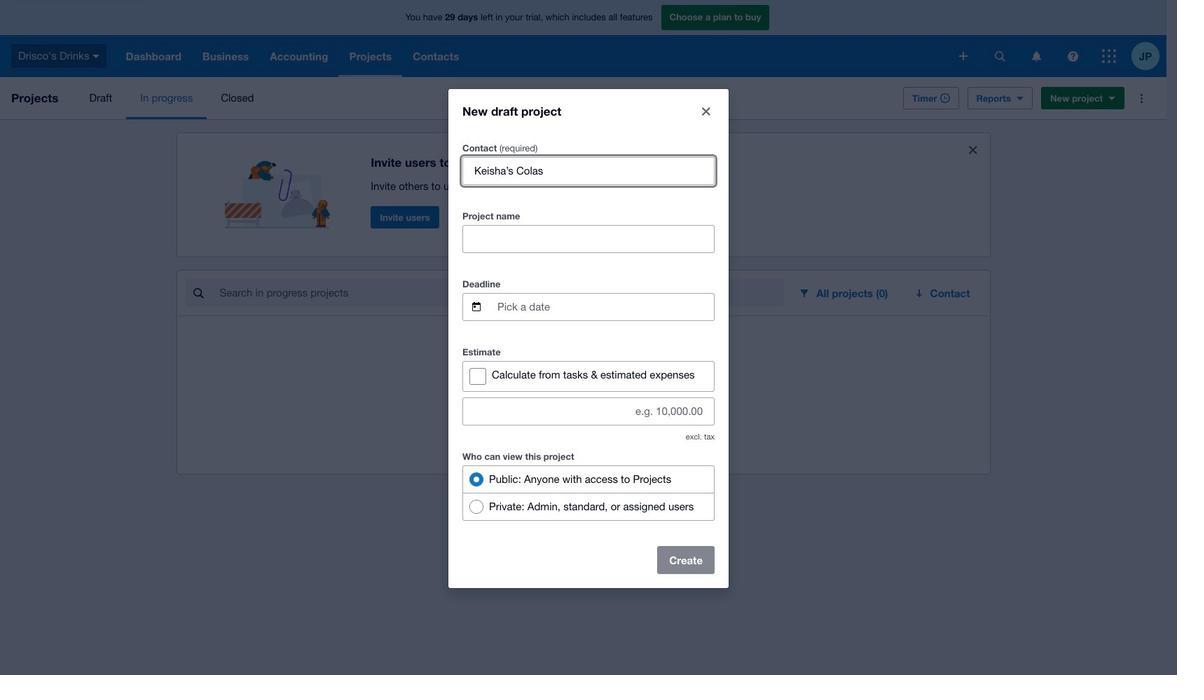 Task type: locate. For each thing, give the bounding box(es) containing it.
banner
[[0, 0, 1167, 77]]

svg image
[[1103, 49, 1117, 63], [960, 52, 968, 60], [93, 55, 100, 58]]

group
[[463, 465, 715, 520]]

dialog
[[449, 89, 729, 588]]

None field
[[463, 225, 714, 252]]

Pick a date field
[[496, 293, 714, 320]]

0 horizontal spatial svg image
[[995, 51, 1006, 61]]

invite users to projects image
[[225, 144, 337, 229]]

e.g. 10,000.00 field
[[463, 398, 714, 424]]

svg image
[[995, 51, 1006, 61], [1032, 51, 1041, 61], [1068, 51, 1078, 61]]

1 horizontal spatial svg image
[[1032, 51, 1041, 61]]

1 svg image from the left
[[995, 51, 1006, 61]]

2 horizontal spatial svg image
[[1068, 51, 1078, 61]]

2 svg image from the left
[[1032, 51, 1041, 61]]

Find or create a contact field
[[463, 157, 714, 184]]

Search in progress projects search field
[[218, 280, 785, 306]]



Task type: vqa. For each thing, say whether or not it's contained in the screenshot.
bottommost the your
no



Task type: describe. For each thing, give the bounding box(es) containing it.
3 svg image from the left
[[1068, 51, 1078, 61]]

0 horizontal spatial svg image
[[93, 55, 100, 58]]

1 horizontal spatial svg image
[[960, 52, 968, 60]]

2 horizontal spatial svg image
[[1103, 49, 1117, 63]]



